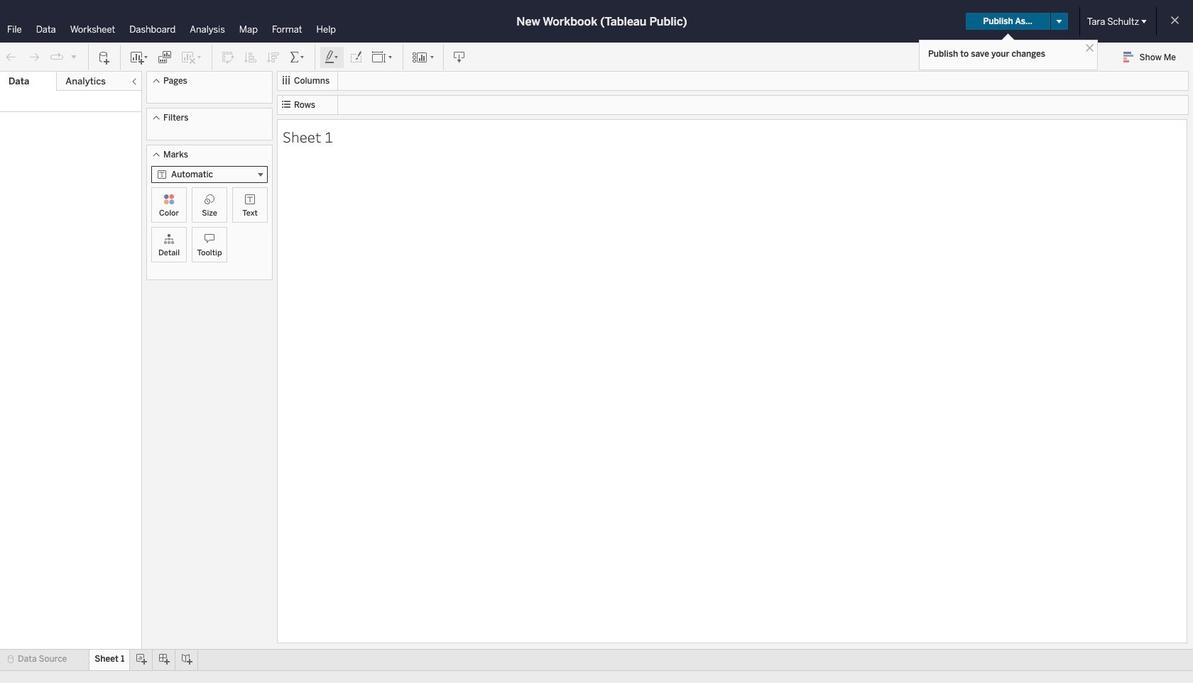 Task type: vqa. For each thing, say whether or not it's contained in the screenshot.
Publish
no



Task type: locate. For each thing, give the bounding box(es) containing it.
collapse image
[[130, 77, 139, 86]]

download image
[[452, 50, 467, 64]]

new worksheet image
[[129, 50, 149, 64]]

redo image
[[27, 50, 41, 64]]

sort ascending image
[[244, 50, 258, 64]]

new data source image
[[97, 50, 112, 64]]

duplicate image
[[158, 50, 172, 64]]

swap rows and columns image
[[221, 50, 235, 64]]

clear sheet image
[[180, 50, 203, 64]]

undo image
[[4, 50, 18, 64]]

highlight image
[[324, 50, 340, 64]]

sort descending image
[[266, 50, 281, 64]]



Task type: describe. For each thing, give the bounding box(es) containing it.
show/hide cards image
[[412, 50, 435, 64]]

fit image
[[371, 50, 394, 64]]

format workbook image
[[349, 50, 363, 64]]

totals image
[[289, 50, 306, 64]]

replay animation image
[[70, 52, 78, 61]]

close image
[[1083, 41, 1097, 55]]

replay animation image
[[50, 50, 64, 64]]



